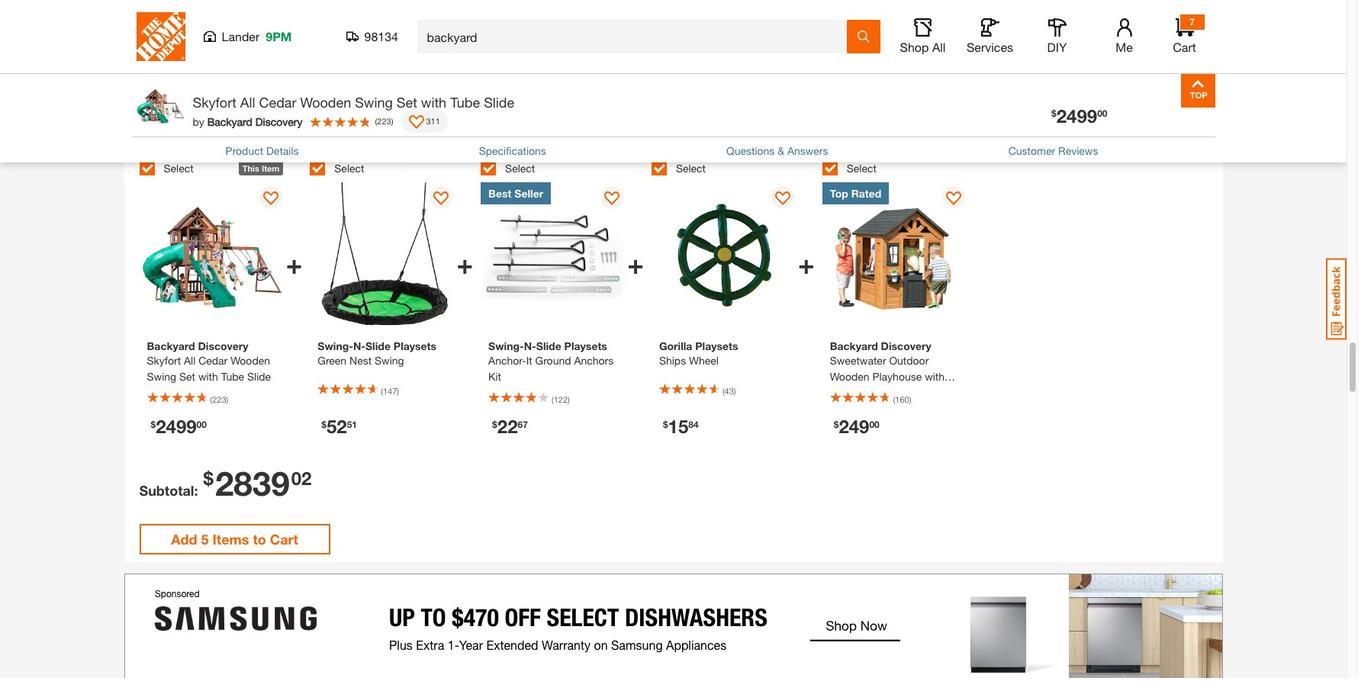 Task type: vqa. For each thing, say whether or not it's contained in the screenshot.
00 within the $ 249 00
yes



Task type: locate. For each thing, give the bounding box(es) containing it.
0 vertical spatial with
[[421, 94, 446, 111]]

swing-
[[318, 339, 353, 352], [488, 339, 524, 352]]

$ down kitchen
[[834, 418, 839, 430]]

5
[[180, 43, 186, 56], [201, 531, 209, 548]]

) for 52
[[397, 386, 399, 396]]

+
[[286, 247, 302, 280], [457, 247, 473, 280], [627, 247, 644, 280], [798, 247, 815, 280]]

) inside 2 / 5 group
[[397, 386, 399, 396]]

specifications button
[[479, 143, 546, 159], [479, 143, 546, 159]]

2 n- from the left
[[524, 339, 536, 352]]

it
[[526, 354, 532, 367]]

0 vertical spatial $ 2499 00
[[1051, 105, 1107, 127]]

discovery up "outdoor"
[[881, 339, 931, 352]]

4 / 5 group
[[652, 152, 815, 459]]

2499 up subtotal:
[[156, 416, 197, 437]]

98134 button
[[346, 29, 399, 44]]

$ inside 1 / 5 group
[[151, 418, 156, 430]]

n-
[[353, 339, 365, 352], [524, 339, 536, 352]]

2 + from the left
[[457, 247, 473, 280]]

2 select from the left
[[334, 162, 364, 175]]

1 horizontal spatial backyard
[[830, 339, 878, 352]]

all inside button
[[932, 40, 946, 54]]

2 horizontal spatial slide
[[536, 339, 561, 352]]

sweetwater outdoor wooden playhouse with kitchen image
[[822, 182, 969, 329]]

playsets up 147
[[394, 339, 436, 352]]

$ left 51
[[321, 418, 327, 430]]

0 vertical spatial customer reviews
[[132, 18, 255, 35]]

slide up nest
[[365, 339, 391, 352]]

3 select from the left
[[505, 162, 535, 175]]

1 vertical spatial all
[[240, 94, 255, 111]]

playsets
[[394, 339, 436, 352], [564, 339, 607, 352], [695, 339, 738, 352]]

1 vertical spatial customer
[[1008, 144, 1055, 157]]

311 button
[[401, 110, 448, 133]]

playsets up wheel
[[695, 339, 738, 352]]

$ 2499 00 inside 1 / 5 group
[[151, 416, 207, 437]]

1 horizontal spatial 2499
[[1057, 105, 1097, 127]]

backyard down skyfort
[[207, 115, 252, 128]]

0 horizontal spatial wooden
[[300, 94, 351, 111]]

9pm
[[266, 29, 292, 43]]

5 right of
[[180, 43, 186, 56]]

0 vertical spatial 2499
[[1057, 105, 1097, 127]]

add 5 items to cart
[[171, 531, 298, 548]]

+ for 3 / 5 group
[[627, 247, 644, 280]]

1 vertical spatial with
[[925, 370, 945, 383]]

2 playsets from the left
[[564, 339, 607, 352]]

1 select from the left
[[164, 162, 194, 175]]

1 vertical spatial discovery
[[881, 339, 931, 352]]

swing- up green
[[318, 339, 353, 352]]

swing
[[355, 94, 393, 111], [375, 354, 404, 367]]

249
[[839, 416, 869, 437]]

customer reviews button
[[1008, 143, 1098, 159], [1008, 143, 1098, 159]]

( inside 4 / 5 group
[[722, 386, 724, 396]]

0 vertical spatial customer
[[132, 18, 196, 35]]

1 vertical spatial cart
[[270, 531, 298, 548]]

green nest swing image
[[310, 182, 457, 329]]

cart
[[1173, 40, 1196, 54], [270, 531, 298, 548]]

2499 inside 1 / 5 group
[[156, 416, 197, 437]]

rated
[[851, 187, 882, 200]]

00 inside 1 / 5 group
[[197, 418, 207, 430]]

subtotal: $ 2839 02
[[139, 463, 312, 503]]

1 vertical spatial customer reviews
[[1008, 144, 1098, 157]]

$ down diy
[[1051, 108, 1057, 119]]

n- inside 'swing-n-slide playsets anchor-it ground anchors kit'
[[524, 339, 536, 352]]

me button
[[1100, 18, 1149, 55]]

1 horizontal spatial $ 2499 00
[[1051, 105, 1107, 127]]

1 horizontal spatial 00
[[869, 418, 880, 430]]

) for 22
[[568, 394, 570, 404]]

top rated
[[830, 187, 882, 200]]

top
[[830, 187, 848, 200]]

playsets up anchors
[[564, 339, 607, 352]]

green
[[318, 354, 347, 367]]

5 right add
[[201, 531, 209, 548]]

the home depot logo image
[[136, 12, 185, 61]]

$ left 84
[[663, 418, 668, 430]]

( down gorilla playsets ships wheel
[[722, 386, 724, 396]]

( down 'swing-n-slide playsets anchor-it ground anchors kit'
[[552, 394, 554, 404]]

product image image
[[135, 81, 185, 130]]

+ inside 4 / 5 group
[[798, 247, 815, 280]]

out
[[149, 43, 165, 56]]

cart inside button
[[270, 531, 298, 548]]

display image
[[409, 115, 424, 130], [263, 191, 278, 207], [434, 191, 449, 207], [604, 191, 620, 207], [775, 191, 791, 207], [946, 191, 961, 207]]

) down swing-n-slide playsets green nest swing
[[397, 386, 399, 396]]

ships wheel image
[[652, 182, 798, 329]]

5 select from the left
[[847, 162, 877, 175]]

n- up nest
[[353, 339, 365, 352]]

0 horizontal spatial 2499
[[156, 416, 197, 437]]

select inside 4 / 5 group
[[676, 162, 706, 175]]

7
[[1190, 16, 1195, 27]]

swing- for 22
[[488, 339, 524, 352]]

223
[[377, 116, 391, 126]]

1 horizontal spatial discovery
[[881, 339, 931, 352]]

swing inside swing-n-slide playsets green nest swing
[[375, 354, 404, 367]]

shop
[[900, 40, 929, 54]]

5 / 5 group
[[822, 152, 985, 459]]

swing up '223'
[[355, 94, 393, 111]]

0 vertical spatial wooden
[[300, 94, 351, 111]]

( inside 5 / 5 group
[[893, 394, 895, 404]]

1 horizontal spatial n-
[[524, 339, 536, 352]]

1 / 5 group
[[139, 152, 302, 459]]

52
[[327, 416, 347, 437]]

1 playsets from the left
[[394, 339, 436, 352]]

1 vertical spatial reviews
[[1058, 144, 1098, 157]]

select
[[164, 162, 194, 175], [334, 162, 364, 175], [505, 162, 535, 175], [676, 162, 706, 175], [847, 162, 877, 175]]

( for 15
[[722, 386, 724, 396]]

playsets for 22
[[564, 339, 607, 352]]

0 vertical spatial cart
[[1173, 40, 1196, 54]]

98134
[[364, 29, 398, 43]]

1 horizontal spatial playsets
[[564, 339, 607, 352]]

$ 2499 00 up subtotal:
[[151, 416, 207, 437]]

select for 1 / 5 group
[[164, 162, 194, 175]]

lander
[[222, 29, 260, 43]]

$ left 67 at left bottom
[[492, 418, 497, 430]]

backyard up sweetwater
[[830, 339, 878, 352]]

4 select from the left
[[676, 162, 706, 175]]

2 horizontal spatial playsets
[[695, 339, 738, 352]]

slide for 22
[[536, 339, 561, 352]]

$ inside $ 249 00
[[834, 418, 839, 430]]

swing- up anchor-
[[488, 339, 524, 352]]

( inside 3 / 5 group
[[552, 394, 554, 404]]

) inside 5 / 5 group
[[909, 394, 911, 404]]

of
[[168, 43, 177, 56]]

slide inside 'swing-n-slide playsets anchor-it ground anchors kit'
[[536, 339, 561, 352]]

slide inside swing-n-slide playsets green nest swing
[[365, 339, 391, 352]]

all right shop
[[932, 40, 946, 54]]

2839
[[215, 463, 290, 503]]

1 vertical spatial 2499
[[156, 416, 197, 437]]

1 horizontal spatial swing-
[[488, 339, 524, 352]]

feedback link image
[[1326, 258, 1347, 340]]

1 horizontal spatial 5
[[201, 531, 209, 548]]

select inside 1 / 5 group
[[164, 162, 194, 175]]

+ inside 2 / 5 group
[[457, 247, 473, 280]]

anchors
[[574, 354, 614, 367]]

0 horizontal spatial backyard
[[207, 115, 252, 128]]

lander 9pm
[[222, 29, 292, 43]]

display image inside 1 / 5 group
[[263, 191, 278, 207]]

swing- inside 'swing-n-slide playsets anchor-it ground anchors kit'
[[488, 339, 524, 352]]

( down skyfort all cedar wooden swing set with tube slide
[[375, 116, 377, 126]]

2 swing- from the left
[[488, 339, 524, 352]]

1 vertical spatial backyard
[[830, 339, 878, 352]]

playhouse
[[872, 370, 922, 383]]

$ 249 00
[[834, 416, 880, 437]]

0 horizontal spatial n-
[[353, 339, 365, 352]]

0 horizontal spatial $ 2499 00
[[151, 416, 207, 437]]

add 5 items to cart button
[[139, 524, 330, 555]]

1 n- from the left
[[353, 339, 365, 352]]

( down swing-n-slide playsets green nest swing
[[381, 386, 383, 396]]

) down gorilla playsets ships wheel
[[734, 386, 736, 396]]

n- up it at the bottom of page
[[524, 339, 536, 352]]

slide up ground on the left of the page
[[536, 339, 561, 352]]

to
[[253, 531, 266, 548]]

select for 4 / 5 group
[[676, 162, 706, 175]]

cart right 'to' at the bottom
[[270, 531, 298, 548]]

swing right nest
[[375, 354, 404, 367]]

wooden right cedar
[[300, 94, 351, 111]]

anchor-
[[488, 354, 526, 367]]

0 horizontal spatial playsets
[[394, 339, 436, 352]]

customer reviews
[[132, 18, 255, 35], [1008, 144, 1098, 157]]

0 horizontal spatial slide
[[365, 339, 391, 352]]

0 vertical spatial 5
[[180, 43, 186, 56]]

this item
[[243, 163, 279, 173]]

with down "outdoor"
[[925, 370, 945, 383]]

0 horizontal spatial swing-
[[318, 339, 353, 352]]

1 horizontal spatial cart
[[1173, 40, 1196, 54]]

) inside 4 / 5 group
[[734, 386, 736, 396]]

) down playhouse
[[909, 394, 911, 404]]

with inside backyard discovery sweetwater outdoor wooden playhouse with kitchen
[[925, 370, 945, 383]]

product details button
[[226, 143, 299, 159], [226, 143, 299, 159]]

) inside 3 / 5 group
[[568, 394, 570, 404]]

1 vertical spatial 5
[[201, 531, 209, 548]]

$ up subtotal:
[[151, 418, 156, 430]]

select inside 3 / 5 group
[[505, 162, 535, 175]]

$ right subtotal:
[[203, 468, 214, 489]]

slide right tube
[[484, 94, 514, 111]]

0 horizontal spatial 00
[[197, 418, 207, 430]]

4 + from the left
[[798, 247, 815, 280]]

2 horizontal spatial 00
[[1097, 108, 1107, 119]]

1 horizontal spatial all
[[932, 40, 946, 54]]

1 vertical spatial swing
[[375, 354, 404, 367]]

( 160 )
[[893, 394, 911, 404]]

1 vertical spatial $ 2499 00
[[151, 416, 207, 437]]

$ inside $ 22 67
[[492, 418, 497, 430]]

1 + from the left
[[286, 247, 302, 280]]

playsets inside gorilla playsets ships wheel
[[695, 339, 738, 352]]

0 horizontal spatial cart
[[270, 531, 298, 548]]

( inside 2 / 5 group
[[381, 386, 383, 396]]

1 horizontal spatial with
[[925, 370, 945, 383]]

backyard
[[207, 115, 252, 128], [830, 339, 878, 352]]

( down playhouse
[[893, 394, 895, 404]]

2 / 5 group
[[310, 152, 473, 459]]

together
[[319, 103, 404, 129]]

0 vertical spatial reviews
[[200, 18, 255, 35]]

with up 311
[[421, 94, 446, 111]]

$ 52 51
[[321, 416, 357, 437]]

subtotal:
[[139, 482, 198, 499]]

playsets inside swing-n-slide playsets green nest swing
[[394, 339, 436, 352]]

) for 249
[[909, 394, 911, 404]]

discovery down cedar
[[255, 115, 302, 128]]

) down ground on the left of the page
[[568, 394, 570, 404]]

) for 15
[[734, 386, 736, 396]]

all
[[932, 40, 946, 54], [240, 94, 255, 111]]

0 vertical spatial all
[[932, 40, 946, 54]]

wheel
[[689, 354, 719, 367]]

wooden
[[300, 94, 351, 111], [830, 370, 869, 383]]

3 / 5 group
[[481, 152, 644, 459]]

n- inside swing-n-slide playsets green nest swing
[[353, 339, 365, 352]]

0 horizontal spatial all
[[240, 94, 255, 111]]

questions & answers button
[[726, 143, 828, 159], [726, 143, 828, 159]]

0 horizontal spatial with
[[421, 94, 446, 111]]

1 vertical spatial wooden
[[830, 370, 869, 383]]

set
[[397, 94, 417, 111]]

(
[[375, 116, 377, 126], [381, 386, 383, 396], [722, 386, 724, 396], [552, 394, 554, 404], [893, 394, 895, 404]]

sweetwater
[[830, 354, 886, 367]]

select inside 5 / 5 group
[[847, 162, 877, 175]]

3 playsets from the left
[[695, 339, 738, 352]]

swing- inside swing-n-slide playsets green nest swing
[[318, 339, 353, 352]]

2499
[[1057, 105, 1097, 127], [156, 416, 197, 437]]

1 horizontal spatial wooden
[[830, 370, 869, 383]]

kitchen
[[830, 386, 866, 399]]

display image inside 2 / 5 group
[[434, 191, 449, 207]]

4.8 out of 5
[[132, 43, 186, 56]]

gorilla
[[659, 339, 692, 352]]

cart down the 7
[[1173, 40, 1196, 54]]

by
[[193, 115, 204, 128]]

playsets for 52
[[394, 339, 436, 352]]

diy
[[1047, 40, 1067, 54]]

( 43 )
[[722, 386, 736, 396]]

playsets inside 'swing-n-slide playsets anchor-it ground anchors kit'
[[564, 339, 607, 352]]

3 + from the left
[[627, 247, 644, 280]]

0 horizontal spatial reviews
[[200, 18, 255, 35]]

best
[[488, 187, 512, 200]]

select for 5 / 5 group
[[847, 162, 877, 175]]

services
[[967, 40, 1013, 54]]

wooden up kitchen
[[830, 370, 869, 383]]

items
[[212, 531, 249, 548]]

2499 down diy
[[1057, 105, 1097, 127]]

1 swing- from the left
[[318, 339, 353, 352]]

diy button
[[1033, 18, 1082, 55]]

ground
[[535, 354, 571, 367]]

0 horizontal spatial discovery
[[255, 115, 302, 128]]

$ 2499 00 down diy
[[1051, 105, 1107, 127]]

+ inside 3 / 5 group
[[627, 247, 644, 280]]

select inside 2 / 5 group
[[334, 162, 364, 175]]

ships
[[659, 354, 686, 367]]

1 horizontal spatial customer
[[1008, 144, 1055, 157]]

n- for 22
[[524, 339, 536, 352]]

backyard inside backyard discovery sweetwater outdoor wooden playhouse with kitchen
[[830, 339, 878, 352]]

all up by backyard discovery
[[240, 94, 255, 111]]

cedar
[[259, 94, 296, 111]]



Task type: describe. For each thing, give the bounding box(es) containing it.
swing-n-slide playsets anchor-it ground anchors kit
[[488, 339, 614, 383]]

+ inside 1 / 5 group
[[286, 247, 302, 280]]

160
[[895, 394, 909, 404]]

product
[[226, 144, 263, 157]]

( 122 )
[[552, 394, 570, 404]]

1 horizontal spatial customer reviews
[[1008, 144, 1098, 157]]

tube
[[450, 94, 480, 111]]

43
[[724, 386, 734, 396]]

item
[[262, 163, 279, 173]]

best seller
[[488, 187, 543, 200]]

seller
[[514, 187, 543, 200]]

cart 7
[[1173, 16, 1196, 54]]

0 vertical spatial backyard
[[207, 115, 252, 128]]

with for playhouse
[[925, 370, 945, 383]]

all for shop
[[932, 40, 946, 54]]

147
[[383, 386, 397, 396]]

( for 249
[[893, 394, 895, 404]]

0 horizontal spatial 5
[[180, 43, 186, 56]]

shop all button
[[898, 18, 947, 55]]

skyfort all cedar wooden swing set with tube slide
[[193, 94, 514, 111]]

1 horizontal spatial slide
[[484, 94, 514, 111]]

services button
[[966, 18, 1014, 55]]

swing- for 52
[[318, 339, 353, 352]]

gorilla playsets ships wheel
[[659, 339, 738, 367]]

select for 2 / 5 group
[[334, 162, 364, 175]]

( for 22
[[552, 394, 554, 404]]

nest
[[349, 354, 372, 367]]

0 vertical spatial discovery
[[255, 115, 302, 128]]

top button
[[1181, 73, 1215, 108]]

n- for 52
[[353, 339, 365, 352]]

0 horizontal spatial customer
[[132, 18, 196, 35]]

by backyard discovery
[[193, 115, 302, 128]]

discovery inside backyard discovery sweetwater outdoor wooden playhouse with kitchen
[[881, 339, 931, 352]]

0 horizontal spatial customer reviews
[[132, 18, 255, 35]]

outdoor
[[889, 354, 929, 367]]

1 horizontal spatial reviews
[[1058, 144, 1098, 157]]

skyfort
[[193, 94, 236, 111]]

67
[[518, 418, 528, 430]]

frequently
[[132, 103, 234, 129]]

bought
[[240, 103, 312, 129]]

311
[[426, 116, 440, 126]]

details
[[266, 144, 299, 157]]

( 147 )
[[381, 386, 399, 396]]

$ inside subtotal: $ 2839 02
[[203, 468, 214, 489]]

0 vertical spatial swing
[[355, 94, 393, 111]]

02
[[291, 468, 312, 489]]

5 inside button
[[201, 531, 209, 548]]

display image inside 3 / 5 group
[[604, 191, 620, 207]]

anchor-it ground anchors kit image
[[481, 182, 627, 329]]

) left 311 dropdown button in the top left of the page
[[391, 116, 393, 126]]

questions & answers
[[726, 144, 828, 157]]

add
[[171, 531, 197, 548]]

00 inside $ 249 00
[[869, 418, 880, 430]]

swing-n-slide playsets green nest swing
[[318, 339, 436, 367]]

shop all
[[900, 40, 946, 54]]

122
[[554, 394, 568, 404]]

What can we help you find today? search field
[[427, 21, 846, 53]]

$ 15 84
[[663, 416, 699, 437]]

&
[[778, 144, 784, 157]]

wooden inside backyard discovery sweetwater outdoor wooden playhouse with kitchen
[[830, 370, 869, 383]]

+ for 2 / 5 group
[[457, 247, 473, 280]]

22
[[497, 416, 518, 437]]

(223)
[[255, 43, 278, 56]]

( 223 )
[[375, 116, 393, 126]]

me
[[1116, 40, 1133, 54]]

specifications
[[479, 144, 546, 157]]

product details
[[226, 144, 299, 157]]

with for set
[[421, 94, 446, 111]]

slide for 52
[[365, 339, 391, 352]]

display image inside 311 dropdown button
[[409, 115, 424, 130]]

backyard discovery sweetwater outdoor wooden playhouse with kitchen
[[830, 339, 945, 399]]

display image inside 4 / 5 group
[[775, 191, 791, 207]]

$ 22 67
[[492, 416, 528, 437]]

this
[[243, 163, 259, 173]]

+ for 4 / 5 group
[[798, 247, 815, 280]]

frequently bought together
[[132, 103, 404, 129]]

51
[[347, 418, 357, 430]]

$ inside $ 15 84
[[663, 418, 668, 430]]

answers
[[787, 144, 828, 157]]

( for 52
[[381, 386, 383, 396]]

4.8
[[132, 43, 146, 56]]

84
[[688, 418, 699, 430]]

all for skyfort
[[240, 94, 255, 111]]

display image inside 5 / 5 group
[[946, 191, 961, 207]]

kit
[[488, 370, 501, 383]]

select for 3 / 5 group
[[505, 162, 535, 175]]

15
[[668, 416, 688, 437]]

$ inside $ 52 51
[[321, 418, 327, 430]]

questions
[[726, 144, 775, 157]]



